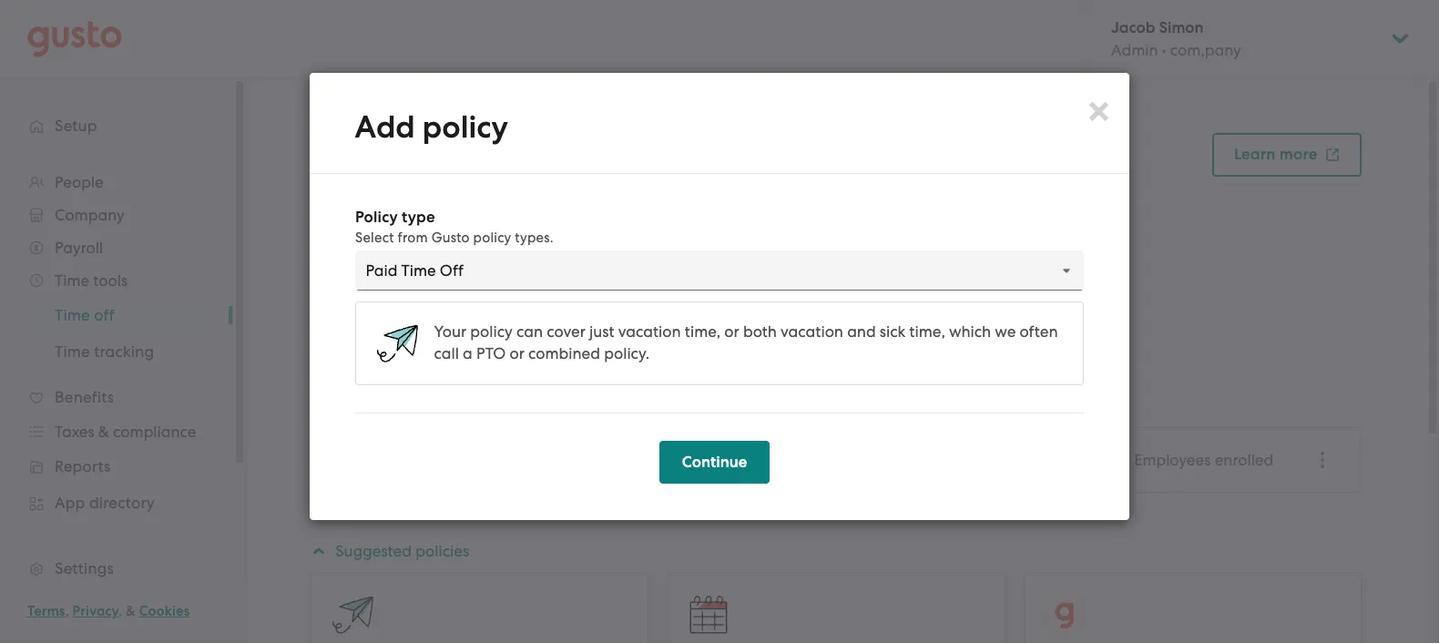 Task type: describe. For each thing, give the bounding box(es) containing it.
can inside your policy can cover just vacation time, or both vacation and sick time, which we often call a pto or combined policy.
[[517, 322, 543, 341]]

employees inside employees can be enrolled in one sick policy. make sure that your policy is compliant with your state rules.
[[311, 392, 388, 410]]

which
[[950, 322, 992, 341]]

one
[[524, 392, 551, 410]]

suggested policies tab
[[311, 529, 1362, 573]]

sure
[[678, 392, 708, 410]]

privacy
[[72, 603, 119, 619]]

policy inside employees can be enrolled in one sick policy. make sure that your policy is compliant with your state rules.
[[781, 392, 823, 410]]

policy inside button
[[367, 312, 411, 332]]

continue
[[683, 453, 748, 472]]

can inside employees can be enrolled in one sick policy. make sure that your policy is compliant with your state rules.
[[392, 392, 418, 410]]

terms
[[27, 603, 65, 619]]

more
[[1280, 145, 1318, 164]]

learn more
[[1234, 145, 1318, 164]]

policy inside your policy can cover just vacation time, or both vacation and sick time, which we often call a pto or combined policy.
[[471, 322, 513, 341]]

learn
[[1234, 145, 1276, 164]]

2 horizontal spatial your
[[953, 392, 985, 411]]

learn more link
[[1212, 133, 1362, 177]]

account menu element
[[1088, 0, 1412, 77]]

continue button
[[660, 441, 770, 484]]

0 employees enrolled
[[1120, 451, 1274, 469]]

cookies
[[139, 603, 190, 619]]

often
[[1020, 322, 1059, 341]]

1 horizontal spatial enrolled
[[1215, 451, 1274, 469]]

suit
[[544, 277, 570, 295]]

add inside × document
[[355, 108, 416, 146]]

2 , from the left
[[119, 603, 122, 619]]

&
[[126, 603, 136, 619]]

0 vertical spatial policies
[[393, 243, 464, 268]]

sick
[[311, 360, 343, 381]]

needs.
[[659, 277, 706, 295]]

0 vertical spatial or
[[725, 322, 740, 341]]

pto
[[477, 344, 506, 363]]

make
[[634, 392, 674, 410]]

any
[[363, 277, 390, 295]]

time for time off
[[311, 132, 381, 169]]

sick inside employees can be enrolled in one sick policy. make sure that your policy is compliant with your state rules.
[[555, 392, 581, 410]]

enrolled inside employees can be enrolled in one sick policy. make sure that your policy is compliant with your state rules.
[[444, 392, 503, 410]]

we
[[996, 322, 1017, 341]]

suggested
[[336, 542, 412, 560]]

1 , from the left
[[65, 603, 69, 619]]

add policy inside button
[[333, 312, 411, 332]]

0 horizontal spatial or
[[510, 344, 525, 363]]

opens in a new tab image
[[1325, 148, 1340, 162]]

1 vacation from the left
[[619, 322, 681, 341]]

policy inside policy type select from gusto policy types.
[[473, 230, 512, 246]]

module__icon___go7vc image
[[311, 315, 326, 330]]

1 vertical spatial policies
[[453, 277, 507, 295]]



Task type: locate. For each thing, give the bounding box(es) containing it.
time
[[311, 132, 381, 169], [311, 243, 357, 268]]

your right the with
[[953, 392, 985, 411]]

terms , privacy , & cookies
[[27, 603, 190, 619]]

time, down needs.
[[685, 322, 721, 341]]

time off policies create any time off policies that suit your team's needs.
[[311, 243, 706, 295]]

call
[[435, 344, 459, 363]]

time for time off policies create any time off policies that suit your team's needs.
[[311, 243, 357, 268]]

employees down sick
[[311, 392, 388, 410]]

suggested policies
[[336, 542, 469, 560]]

just
[[590, 322, 615, 341]]

in
[[507, 392, 520, 410]]

sick right the one
[[555, 392, 581, 410]]

0
[[1120, 451, 1131, 469]]

1 horizontal spatial or
[[725, 322, 740, 341]]

× document
[[310, 73, 1130, 520]]

state
[[989, 392, 1025, 411]]

0 horizontal spatial sick
[[555, 392, 581, 410]]

0 vertical spatial enrolled
[[444, 392, 503, 410]]

0 vertical spatial off
[[362, 243, 388, 268]]

can left the be
[[392, 392, 418, 410]]

that inside time off policies create any time off policies that suit your team's needs.
[[511, 277, 541, 295]]

1 time from the top
[[311, 132, 381, 169]]

time
[[394, 277, 426, 295]]

rules.
[[1029, 392, 1067, 411]]

0 horizontal spatial that
[[511, 277, 541, 295]]

select
[[355, 230, 394, 246]]

both
[[744, 322, 777, 341]]

1 horizontal spatial employees
[[1134, 451, 1211, 469]]

1 horizontal spatial can
[[517, 322, 543, 341]]

0 vertical spatial sick
[[880, 322, 906, 341]]

off up 'any'
[[362, 243, 388, 268]]

1 vertical spatial policy.
[[584, 392, 630, 410]]

policies up time
[[393, 243, 464, 268]]

time,
[[685, 322, 721, 341], [910, 322, 946, 341]]

or right pto
[[510, 344, 525, 363]]

0 horizontal spatial vacation
[[619, 322, 681, 341]]

cover
[[547, 322, 586, 341]]

policy. inside your policy can cover just vacation time, or both vacation and sick time, which we often call a pto or combined policy.
[[605, 344, 650, 363]]

2 time from the top
[[311, 243, 357, 268]]

, left privacy
[[65, 603, 69, 619]]

compliant with your state rules. link
[[841, 392, 1067, 411]]

1 vertical spatial time
[[311, 243, 357, 268]]

0 vertical spatial time
[[311, 132, 381, 169]]

off
[[388, 132, 436, 169]]

that right sure
[[712, 392, 742, 410]]

1 horizontal spatial that
[[712, 392, 742, 410]]

add right module__icon___go7vc
[[333, 312, 364, 332]]

0 vertical spatial that
[[511, 277, 541, 295]]

,
[[65, 603, 69, 619], [119, 603, 122, 619]]

1 horizontal spatial vacation
[[781, 322, 844, 341]]

types.
[[515, 230, 554, 246]]

or
[[725, 322, 740, 341], [510, 344, 525, 363]]

×
[[1087, 87, 1111, 132]]

policies up your
[[453, 277, 507, 295]]

from
[[398, 230, 428, 246]]

time up create
[[311, 243, 357, 268]]

that inside employees can be enrolled in one sick policy. make sure that your policy is compliant with your state rules.
[[712, 392, 742, 410]]

1 vertical spatial add policy
[[333, 312, 411, 332]]

employees right 0
[[1134, 451, 1211, 469]]

0 horizontal spatial your
[[573, 277, 605, 295]]

1 vertical spatial enrolled
[[1215, 451, 1274, 469]]

employees
[[311, 392, 388, 410], [1134, 451, 1211, 469]]

policies
[[393, 243, 464, 268], [453, 277, 507, 295], [416, 542, 469, 560]]

policy. left make
[[584, 392, 630, 410]]

1 horizontal spatial sick
[[880, 322, 906, 341]]

1 vertical spatial employees
[[1134, 451, 1211, 469]]

policies inside tab
[[416, 542, 469, 560]]

compliant
[[841, 392, 914, 411]]

1 horizontal spatial ,
[[119, 603, 122, 619]]

or left both at the right bottom of page
[[725, 322, 740, 341]]

add up policy
[[355, 108, 416, 146]]

× button
[[1087, 87, 1111, 132]]

sick
[[880, 322, 906, 341], [555, 392, 581, 410]]

2 time, from the left
[[910, 322, 946, 341]]

terms link
[[27, 603, 65, 619]]

time, left which
[[910, 322, 946, 341]]

team's
[[609, 277, 655, 295]]

time left off
[[311, 132, 381, 169]]

cookies button
[[139, 600, 190, 622]]

your
[[435, 322, 467, 341]]

privacy link
[[72, 603, 119, 619]]

1 vertical spatial can
[[392, 392, 418, 410]]

add policy inside × document
[[355, 108, 509, 146]]

add inside button
[[333, 312, 364, 332]]

vacation
[[619, 322, 681, 341], [781, 322, 844, 341]]

create
[[311, 277, 359, 295]]

1 vertical spatial or
[[510, 344, 525, 363]]

add policy
[[355, 108, 509, 146], [333, 312, 411, 332]]

vacation right just
[[619, 322, 681, 341]]

can
[[517, 322, 543, 341], [392, 392, 418, 410]]

policy
[[355, 208, 398, 227]]

gusto
[[431, 230, 470, 246]]

policy
[[423, 108, 509, 146], [473, 230, 512, 246], [367, 312, 411, 332], [471, 322, 513, 341], [781, 392, 823, 410]]

vacation left and
[[781, 322, 844, 341]]

1 vertical spatial add
[[333, 312, 364, 332]]

0 horizontal spatial enrolled
[[444, 392, 503, 410]]

0 horizontal spatial time,
[[685, 322, 721, 341]]

add
[[355, 108, 416, 146], [333, 312, 364, 332]]

be
[[422, 392, 440, 410]]

that
[[511, 277, 541, 295], [712, 392, 742, 410]]

1 vertical spatial off
[[429, 277, 449, 295]]

off right time
[[429, 277, 449, 295]]

your policy can cover just vacation time, or both vacation and sick time, which we often call a pto or combined policy.
[[435, 322, 1059, 363]]

1 horizontal spatial time,
[[910, 322, 946, 341]]

policy. inside employees can be enrolled in one sick policy. make sure that your policy is compliant with your state rules.
[[584, 392, 630, 410]]

enrolled
[[444, 392, 503, 410], [1215, 451, 1274, 469]]

add policy button
[[311, 312, 411, 336]]

2 vertical spatial policies
[[416, 542, 469, 560]]

is
[[827, 392, 838, 410]]

combined
[[529, 344, 601, 363]]

policy. down just
[[605, 344, 650, 363]]

home image
[[27, 20, 122, 57]]

sick inside your policy can cover just vacation time, or both vacation and sick time, which we often call a pto or combined policy.
[[880, 322, 906, 341]]

employees can be enrolled in one sick policy. make sure that your policy is compliant with your state rules.
[[311, 392, 1067, 411]]

0 vertical spatial add
[[355, 108, 416, 146]]

policy.
[[605, 344, 650, 363], [584, 392, 630, 410]]

0 vertical spatial employees
[[311, 392, 388, 410]]

with
[[918, 392, 949, 411]]

0 horizontal spatial ,
[[65, 603, 69, 619]]

policy type select from gusto policy types.
[[355, 208, 554, 246]]

off
[[362, 243, 388, 268], [429, 277, 449, 295]]

can left 'cover'
[[517, 322, 543, 341]]

1 vertical spatial sick
[[555, 392, 581, 410]]

0 vertical spatial policy.
[[605, 344, 650, 363]]

your inside time off policies create any time off policies that suit your team's needs.
[[573, 277, 605, 295]]

time inside time off policies create any time off policies that suit your team's needs.
[[311, 243, 357, 268]]

1 horizontal spatial your
[[745, 392, 777, 410]]

0 vertical spatial add policy
[[355, 108, 509, 146]]

2 vacation from the left
[[781, 322, 844, 341]]

and
[[848, 322, 877, 341]]

0 vertical spatial can
[[517, 322, 543, 341]]

1 vertical spatial that
[[712, 392, 742, 410]]

policies right suggested
[[416, 542, 469, 560]]

time off
[[311, 132, 436, 169]]

0 horizontal spatial can
[[392, 392, 418, 410]]

type
[[402, 208, 435, 227]]

1 horizontal spatial off
[[429, 277, 449, 295]]

your down your policy can cover just vacation time, or both vacation and sick time, which we often call a pto or combined policy.
[[745, 392, 777, 410]]

your inside employees can be enrolled in one sick policy. make sure that your policy is compliant with your state rules.
[[745, 392, 777, 410]]

0 horizontal spatial employees
[[311, 392, 388, 410]]

, left &
[[119, 603, 122, 619]]

0 horizontal spatial off
[[362, 243, 388, 268]]

your right suit
[[573, 277, 605, 295]]

that left suit
[[511, 277, 541, 295]]

a
[[463, 344, 473, 363]]

sick right and
[[880, 322, 906, 341]]

your
[[573, 277, 605, 295], [745, 392, 777, 410], [953, 392, 985, 411]]

1 time, from the left
[[685, 322, 721, 341]]



Task type: vqa. For each thing, say whether or not it's contained in the screenshot.
right 'can'
yes



